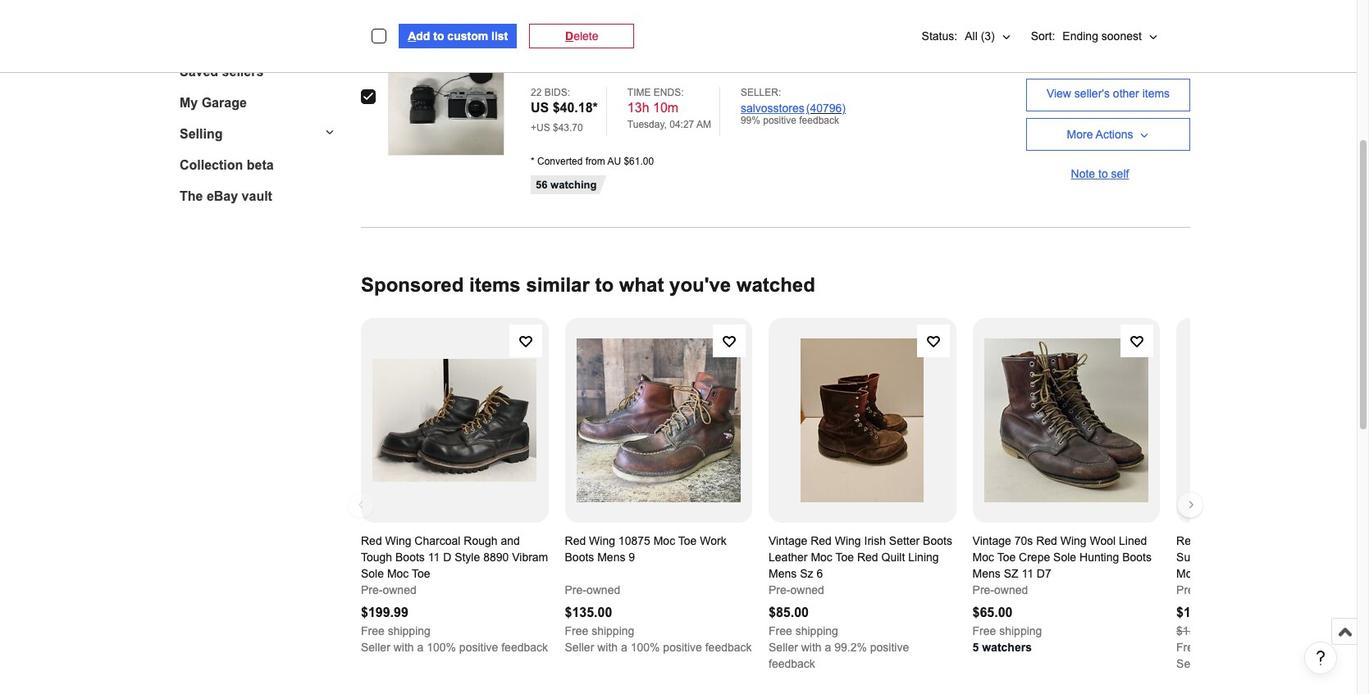 Task type: locate. For each thing, give the bounding box(es) containing it.
free shipping text field down $134.99
[[1176, 640, 1246, 657]]

1 horizontal spatial seller with a 100% positive feedback text field
[[565, 640, 752, 657]]

free for $199.99
[[361, 625, 385, 638]]

other
[[1113, 87, 1139, 100]]

0 vertical spatial work
[[700, 535, 727, 548]]

1 horizontal spatial leather
[[1260, 552, 1299, 565]]

work down "#404"
[[1302, 552, 1329, 565]]

free shipping seller with a 100% positive feedback
[[361, 625, 548, 655], [565, 625, 752, 655]]

feedback
[[799, 115, 839, 127], [501, 642, 548, 655], [705, 642, 752, 655], [769, 658, 815, 671], [1317, 658, 1364, 671]]

Seller with a 100% positive feedback text field
[[361, 640, 548, 657], [565, 640, 752, 657]]

mens inside vintage red wing irish setter boots leather moc toe red quilt lining mens sz 6
[[769, 568, 797, 581]]

0 vertical spatial items
[[1142, 87, 1170, 100]]

5 pre-owned from the left
[[1176, 584, 1232, 597]]

0 horizontal spatial work
[[700, 535, 727, 548]]

1 horizontal spatial 11
[[1022, 568, 1034, 581]]

sole right crepe
[[1053, 552, 1076, 565]]

ending soonest button
[[1055, 20, 1166, 53]]

to inside "button"
[[1098, 167, 1108, 180]]

boots down charcoal
[[395, 552, 425, 565]]

feedback inside "free shipping seller with a 99.2% positive feedback"
[[769, 658, 815, 671]]

status:
[[922, 30, 958, 43]]

wing for $199.99
[[385, 535, 411, 548]]

similar
[[526, 274, 590, 296]]

with down "$134.99" text field
[[1209, 658, 1229, 671]]

Free shipping text field
[[973, 624, 1042, 640], [1176, 640, 1246, 657]]

owned inside text box
[[383, 584, 416, 597]]

pre- up $85.00 in the bottom right of the page
[[769, 584, 790, 597]]

red inside red wing 10875 moc toe work boots mens 9
[[565, 535, 586, 548]]

previous price $134.99 15% off text field
[[1176, 624, 1262, 640]]

seller with a 100% positive feedback text field for $135.00
[[565, 640, 752, 657]]

wing inside vintage 70s red wing wool lined moc toe crepe sole hunting boots mens sz 11 d7
[[1060, 535, 1087, 548]]

22
[[531, 87, 542, 99]]

Free shipping text field
[[361, 624, 431, 640], [565, 624, 634, 640], [769, 624, 838, 640]]

$134.99 free shipping seller with a 100% positive feedback
[[1176, 625, 1364, 671]]

wing for $135.00
[[589, 535, 615, 548]]

seller with a 100% positive feedback text field down $135.00
[[565, 640, 752, 657]]

free inside free shipping 5 watchers
[[973, 625, 996, 638]]

boots inside vintage 70s red wing wool lined moc toe crepe sole hunting boots mens sz 11 d7
[[1122, 552, 1152, 565]]

11 right sz
[[1022, 568, 1034, 581]]

with down $199.99
[[394, 642, 414, 655]]

pentax asahi k1000 film camera and ricoh rikenon zoom lens (71) #805 image
[[389, 40, 504, 155]]

moc up 6 at the bottom right of the page
[[811, 552, 833, 565]]

5 wing from the left
[[1201, 535, 1227, 548]]

a
[[417, 642, 424, 655], [621, 642, 627, 655], [825, 642, 831, 655], [1233, 658, 1239, 671]]

1 horizontal spatial free shipping seller with a 100% positive feedback
[[565, 625, 752, 655]]

seller down $199.99
[[361, 642, 390, 655]]

leather
[[769, 552, 808, 565], [1260, 552, 1299, 565]]

am
[[696, 119, 711, 131]]

toe inside vintage 70s red wing wool lined moc toe crepe sole hunting boots mens sz 11 d7
[[997, 552, 1016, 565]]

the ebay vault
[[180, 189, 272, 203]]

to left what
[[595, 274, 614, 296]]

vintage inside vintage 70s red wing wool lined moc toe crepe sole hunting boots mens sz 11 d7
[[973, 535, 1011, 548]]

4 wing from the left
[[1060, 535, 1087, 548]]

free shipping text field up watchers
[[973, 624, 1042, 640]]

2 vintage from the left
[[973, 535, 1011, 548]]

seller inside "free shipping seller with a 99.2% positive feedback"
[[769, 642, 798, 655]]

d7
[[1037, 568, 1052, 581]]

1 vertical spatial to
[[1098, 167, 1108, 180]]

pre-owned text field for $85.00
[[769, 583, 824, 599]]

view
[[1047, 87, 1071, 100]]

3 owned from the left
[[790, 584, 824, 597]]

toe up sz
[[997, 552, 1016, 565]]

red up supersole
[[1176, 535, 1198, 548]]

shipping inside "free shipping seller with a 99.2% positive feedback"
[[796, 625, 838, 638]]

4 pre-owned text field from the left
[[1176, 583, 1232, 599]]

free shipping text field down $199.99 text box
[[361, 624, 431, 640]]

red
[[361, 535, 382, 548], [565, 535, 586, 548], [811, 535, 832, 548], [1036, 535, 1057, 548], [1176, 535, 1198, 548], [857, 552, 878, 565]]

5 pre- from the left
[[1176, 584, 1198, 597]]

toe inside red wing 10875 moc toe work boots mens 9
[[678, 535, 697, 548]]

$199.99 text field
[[361, 606, 408, 620]]

with for $85.00
[[801, 642, 822, 655]]

free shipping text field for $199.99
[[361, 624, 431, 640]]

moc down supersole
[[1176, 568, 1198, 581]]

a inside "free shipping seller with a 99.2% positive feedback"
[[825, 642, 831, 655]]

delete button
[[529, 24, 634, 48]]

0 horizontal spatial and
[[501, 535, 520, 548]]

1 horizontal spatial free shipping text field
[[1176, 640, 1246, 657]]

seller down $134.99
[[1176, 658, 1206, 671]]

1 pre-owned from the left
[[361, 584, 416, 597]]

2 horizontal spatial to
[[1098, 167, 1108, 180]]

vintage for $65.00
[[973, 535, 1011, 548]]

positive inside "free shipping seller with a 99.2% positive feedback"
[[870, 642, 909, 655]]

free shipping text field down '$135.00' text box
[[565, 624, 634, 640]]

shipping for $199.99
[[388, 625, 431, 638]]

2 wing from the left
[[589, 535, 615, 548]]

0 horizontal spatial items
[[469, 274, 521, 296]]

free up 5
[[973, 625, 996, 638]]

0 horizontal spatial leather
[[769, 552, 808, 565]]

seller for $199.99
[[361, 642, 390, 655]]

moc inside red wing 10875 moc toe work boots mens 9
[[654, 535, 675, 548]]

ends:
[[654, 87, 684, 99]]

7
[[1281, 568, 1287, 581]]

2 seller with a 100% positive feedback text field from the left
[[565, 640, 752, 657]]

items right the other at the top right of page
[[1142, 87, 1170, 100]]

0 horizontal spatial vintage
[[769, 535, 807, 548]]

3 wing from the left
[[835, 535, 861, 548]]

artsy
[[1231, 552, 1257, 565]]

quilt
[[881, 552, 905, 565]]

$114.74 text field
[[1176, 606, 1223, 620]]

items left similar
[[469, 274, 521, 296]]

1 free shipping seller with a 100% positive feedback from the left
[[361, 625, 548, 655]]

free down $85.00 text box on the right bottom of page
[[769, 625, 792, 638]]

bids:
[[544, 87, 570, 99]]

d
[[443, 552, 451, 565]]

pre- up the $114.74 text field
[[1176, 584, 1198, 597]]

watched
[[737, 274, 815, 296]]

13h
[[627, 101, 649, 115]]

boots up lining
[[923, 535, 952, 548]]

vintage inside vintage red wing irish setter boots leather moc toe red quilt lining mens sz 6
[[769, 535, 807, 548]]

lens
[[883, 40, 912, 54]]

wing inside red wing mens shoes #404 supersole artsy leather work soft moc toe boots size 7
[[1201, 535, 1227, 548]]

2 pre-owned text field from the left
[[769, 583, 824, 599]]

seller down $85.00 text box on the right bottom of page
[[769, 642, 798, 655]]

pre-
[[361, 584, 383, 597], [565, 584, 587, 597], [769, 584, 790, 597], [973, 584, 994, 597], [1176, 584, 1198, 597]]

free shipping seller with a 100% positive feedback for $199.99
[[361, 625, 548, 655]]

seller
[[361, 642, 390, 655], [565, 642, 594, 655], [769, 642, 798, 655], [1176, 658, 1206, 671]]

0 horizontal spatial free shipping seller with a 100% positive feedback
[[361, 625, 548, 655]]

vault
[[242, 189, 272, 203]]

3 pre-owned from the left
[[769, 584, 824, 597]]

seller for $85.00
[[769, 642, 798, 655]]

1 vintage from the left
[[769, 535, 807, 548]]

wing up supersole
[[1201, 535, 1227, 548]]

all (3) button
[[958, 20, 1019, 53]]

positive for $85.00
[[870, 642, 909, 655]]

items
[[1142, 87, 1170, 100], [469, 274, 521, 296]]

boots inside red wing mens shoes #404 supersole artsy leather work soft moc toe boots size 7
[[1223, 568, 1252, 581]]

red inside red wing mens shoes #404 supersole artsy leather work soft moc toe boots size 7
[[1176, 535, 1198, 548]]

2 free shipping seller with a 100% positive feedback from the left
[[565, 625, 752, 655]]

free down $134.99
[[1176, 642, 1200, 655]]

wing left wool
[[1060, 535, 1087, 548]]

0 horizontal spatial 11
[[428, 552, 440, 565]]

add to custom list button
[[399, 24, 517, 48]]

1 pre-owned text field from the left
[[565, 583, 620, 599]]

irish
[[864, 535, 886, 548]]

zoom
[[846, 40, 880, 54]]

wing
[[385, 535, 411, 548], [589, 535, 615, 548], [835, 535, 861, 548], [1060, 535, 1087, 548], [1201, 535, 1227, 548]]

shipping
[[388, 625, 431, 638], [592, 625, 634, 638], [796, 625, 838, 638], [999, 625, 1042, 638], [1203, 642, 1246, 655]]

1 pre- from the left
[[361, 584, 383, 597]]

shipping down "$134.99" text field
[[1203, 642, 1246, 655]]

pre- up $65.00 text field
[[973, 584, 994, 597]]

owned for $199.99
[[383, 584, 416, 597]]

1 horizontal spatial vintage
[[973, 535, 1011, 548]]

0 horizontal spatial free shipping text field
[[361, 624, 431, 640]]

seller with a 100% positive feedback text field down $199.99
[[361, 640, 548, 657]]

sole down tough
[[361, 568, 384, 581]]

note to self
[[1071, 167, 1129, 180]]

$40.18*
[[553, 101, 598, 115]]

soonest
[[1102, 30, 1142, 43]]

wing inside red wing 10875 moc toe work boots mens 9
[[589, 535, 615, 548]]

rikenon
[[794, 40, 842, 54]]

Pre-owned text field
[[565, 583, 620, 599], [769, 583, 824, 599], [973, 583, 1028, 599], [1176, 583, 1232, 599]]

shipping down $85.00 text box on the right bottom of page
[[796, 625, 838, 638]]

owned for $65.00
[[994, 584, 1028, 597]]

2 free shipping text field from the left
[[565, 624, 634, 640]]

1 horizontal spatial items
[[1142, 87, 1170, 100]]

toe
[[678, 535, 697, 548], [836, 552, 854, 565], [997, 552, 1016, 565], [412, 568, 430, 581], [1201, 568, 1220, 581]]

rough
[[464, 535, 498, 548]]

1 horizontal spatial to
[[595, 274, 614, 296]]

to left self
[[1098, 167, 1108, 180]]

shipping down $199.99 text box
[[388, 625, 431, 638]]

with for $199.99
[[394, 642, 414, 655]]

setter
[[889, 535, 920, 548]]

100%
[[427, 642, 456, 655], [631, 642, 660, 655], [1242, 658, 1272, 671]]

leather up sz
[[769, 552, 808, 565]]

mens
[[1230, 535, 1258, 548], [597, 552, 625, 565], [769, 568, 797, 581], [973, 568, 1001, 581]]

and
[[731, 40, 753, 54], [501, 535, 520, 548]]

to for add
[[433, 30, 444, 43]]

free inside $134.99 free shipping seller with a 100% positive feedback
[[1176, 642, 1200, 655]]

note to self button
[[1026, 157, 1190, 190]]

3 pre- from the left
[[769, 584, 790, 597]]

toe up pre-owned text box
[[412, 568, 430, 581]]

1 horizontal spatial and
[[731, 40, 753, 54]]

3 free shipping text field from the left
[[769, 624, 838, 640]]

leather down shoes in the bottom right of the page
[[1260, 552, 1299, 565]]

4 owned from the left
[[994, 584, 1028, 597]]

wing inside red wing charcoal rough and tough boots 11 d style 8890 vibram sole moc toe
[[385, 535, 411, 548]]

0 vertical spatial sole
[[1053, 552, 1076, 565]]

to right 'add'
[[433, 30, 444, 43]]

salvosstores
[[741, 102, 805, 115]]

*
[[531, 156, 535, 168]]

1 vertical spatial and
[[501, 535, 520, 548]]

wing inside vintage red wing irish setter boots leather moc toe red quilt lining mens sz 6
[[835, 535, 861, 548]]

free shipping seller with a 100% positive feedback for $135.00
[[565, 625, 752, 655]]

shipping up watchers
[[999, 625, 1042, 638]]

1 horizontal spatial sole
[[1053, 552, 1076, 565]]

vintage up sz
[[769, 535, 807, 548]]

toe inside red wing mens shoes #404 supersole artsy leather work soft moc toe boots size 7
[[1201, 568, 1220, 581]]

11 left d
[[428, 552, 440, 565]]

wing left 10875
[[589, 535, 615, 548]]

work right 10875
[[700, 535, 727, 548]]

1 vertical spatial sole
[[361, 568, 384, 581]]

toe inside vintage red wing irish setter boots leather moc toe red quilt lining mens sz 6
[[836, 552, 854, 565]]

k1000
[[611, 40, 649, 54]]

mens inside red wing mens shoes #404 supersole artsy leather work soft moc toe boots size 7
[[1230, 535, 1258, 548]]

$135.00 text field
[[565, 606, 612, 620]]

a for $199.99
[[417, 642, 424, 655]]

4 pre- from the left
[[973, 584, 994, 597]]

and up the 8890
[[501, 535, 520, 548]]

70s
[[1014, 535, 1033, 548]]

moc left crepe
[[973, 552, 994, 565]]

seller down $135.00
[[565, 642, 594, 655]]

0 horizontal spatial sole
[[361, 568, 384, 581]]

0 horizontal spatial seller with a 100% positive feedback text field
[[361, 640, 548, 657]]

free down $199.99 text box
[[361, 625, 385, 638]]

time ends: 13h 10m tuesday, 04:27 am
[[627, 87, 711, 131]]

free shipping seller with a 100% positive feedback down $199.99
[[361, 625, 548, 655]]

toe right 10875
[[678, 535, 697, 548]]

owned for $135.00
[[587, 584, 620, 597]]

moc up pre-owned text box
[[387, 568, 409, 581]]

(40796)
[[806, 102, 846, 115]]

$43.70
[[553, 122, 583, 134]]

11
[[428, 552, 440, 565], [1022, 568, 1034, 581]]

vintage left the 70s
[[973, 535, 1011, 548]]

with left 99.2%
[[801, 642, 822, 655]]

2 owned from the left
[[587, 584, 620, 597]]

1 vertical spatial work
[[1302, 552, 1329, 565]]

1 wing from the left
[[385, 535, 411, 548]]

1 vertical spatial 11
[[1022, 568, 1034, 581]]

shipping inside free shipping 5 watchers
[[999, 625, 1042, 638]]

8890
[[483, 552, 509, 565]]

pre- up '$135.00' text box
[[565, 584, 587, 597]]

0 horizontal spatial 100%
[[427, 642, 456, 655]]

1 horizontal spatial work
[[1302, 552, 1329, 565]]

boots down lined
[[1122, 552, 1152, 565]]

boots down artsy
[[1223, 568, 1252, 581]]

1 leather from the left
[[769, 552, 808, 565]]

1 free shipping text field from the left
[[361, 624, 431, 640]]

seller:
[[741, 87, 781, 99]]

pre- inside text box
[[361, 584, 383, 597]]

red up 6 at the bottom right of the page
[[811, 535, 832, 548]]

2 pre- from the left
[[565, 584, 587, 597]]

0 vertical spatial to
[[433, 30, 444, 43]]

wing up tough
[[385, 535, 411, 548]]

$65.00 text field
[[973, 606, 1013, 620]]

5 owned from the left
[[1198, 584, 1232, 597]]

time
[[627, 87, 651, 99]]

2 horizontal spatial 100%
[[1242, 658, 1272, 671]]

red up tough
[[361, 535, 382, 548]]

free for $135.00
[[565, 625, 588, 638]]

2 leather from the left
[[1260, 552, 1299, 565]]

4 pre-owned from the left
[[973, 584, 1028, 597]]

moc right 10875
[[654, 535, 675, 548]]

free shipping text field down $85.00 text box on the right bottom of page
[[769, 624, 838, 640]]

boots right vibram
[[565, 552, 594, 565]]

to inside button
[[433, 30, 444, 43]]

1 horizontal spatial 100%
[[631, 642, 660, 655]]

wing left irish
[[835, 535, 861, 548]]

1 seller with a 100% positive feedback text field from the left
[[361, 640, 548, 657]]

and left ricoh in the top right of the page
[[731, 40, 753, 54]]

moc inside vintage 70s red wing wool lined moc toe crepe sole hunting boots mens sz 11 d7
[[973, 552, 994, 565]]

100% for $199.99
[[427, 642, 456, 655]]

toe down supersole
[[1201, 568, 1220, 581]]

2 horizontal spatial free shipping text field
[[769, 624, 838, 640]]

moc inside red wing charcoal rough and tough boots 11 d style 8890 vibram sole moc toe
[[387, 568, 409, 581]]

lining
[[908, 552, 939, 565]]

0 horizontal spatial to
[[433, 30, 444, 43]]

mens inside vintage 70s red wing wool lined moc toe crepe sole hunting boots mens sz 11 d7
[[973, 568, 1001, 581]]

pre- up $199.99
[[361, 584, 383, 597]]

toe left quilt
[[836, 552, 854, 565]]

0 vertical spatial 11
[[428, 552, 440, 565]]

red wing charcoal rough and tough boots 11 d style 8890 vibram sole moc toe
[[361, 535, 548, 581]]

with inside "free shipping seller with a 99.2% positive feedback"
[[801, 642, 822, 655]]

1 owned from the left
[[383, 584, 416, 597]]

pre- for $199.99
[[361, 584, 383, 597]]

red up crepe
[[1036, 535, 1057, 548]]

1 horizontal spatial free shipping text field
[[565, 624, 634, 640]]

(71)
[[915, 40, 939, 54]]

seller inside $134.99 free shipping seller with a 100% positive feedback
[[1176, 658, 1206, 671]]

free down $135.00
[[565, 625, 588, 638]]

pre-owned for $65.00
[[973, 584, 1028, 597]]

#404
[[1297, 535, 1323, 548]]

shipping down '$135.00' text box
[[592, 625, 634, 638]]

pre-owned
[[361, 584, 416, 597], [565, 584, 620, 597], [769, 584, 824, 597], [973, 584, 1028, 597], [1176, 584, 1232, 597]]

3 pre-owned text field from the left
[[973, 583, 1028, 599]]

free shipping seller with a 100% positive feedback down $135.00
[[565, 625, 752, 655]]

red left 10875
[[565, 535, 586, 548]]

supersole
[[1176, 552, 1228, 565]]

free shipping 5 watchers
[[973, 625, 1042, 655]]

56
[[536, 179, 548, 191]]

with down $135.00
[[597, 642, 618, 655]]

free inside "free shipping seller with a 99.2% positive feedback"
[[769, 625, 792, 638]]

with
[[394, 642, 414, 655], [597, 642, 618, 655], [801, 642, 822, 655], [1209, 658, 1229, 671]]

2 pre-owned from the left
[[565, 584, 620, 597]]



Task type: vqa. For each thing, say whether or not it's contained in the screenshot.
bottommost 11
yes



Task type: describe. For each thing, give the bounding box(es) containing it.
with inside $134.99 free shipping seller with a 100% positive feedback
[[1209, 658, 1229, 671]]

$65.00
[[973, 606, 1013, 620]]

custom
[[447, 30, 488, 43]]

owned for $114.74
[[1198, 584, 1232, 597]]

$85.00 text field
[[769, 606, 809, 620]]

pentax asahi k1000 film camera and ricoh rikenon zoom lens (71) #805
[[531, 40, 971, 54]]

red down irish
[[857, 552, 878, 565]]

crepe
[[1019, 552, 1050, 565]]

the
[[180, 189, 203, 203]]

56 watching
[[536, 179, 597, 191]]

vintage red wing irish setter boots leather moc toe red quilt lining mens sz 6
[[769, 535, 952, 581]]

film
[[653, 40, 677, 54]]

boots inside red wing 10875 moc toe work boots mens 9
[[565, 552, 594, 565]]

and inside red wing charcoal rough and tough boots 11 d style 8890 vibram sole moc toe
[[501, 535, 520, 548]]

positive for $199.99
[[459, 642, 498, 655]]

vintage for $85.00
[[769, 535, 807, 548]]

sort:
[[1031, 30, 1055, 43]]

boots inside vintage red wing irish setter boots leather moc toe red quilt lining mens sz 6
[[923, 535, 952, 548]]

work inside red wing 10875 moc toe work boots mens 9
[[700, 535, 727, 548]]

leather inside vintage red wing irish setter boots leather moc toe red quilt lining mens sz 6
[[769, 552, 808, 565]]

2 vertical spatial to
[[595, 274, 614, 296]]

(3)
[[981, 30, 995, 43]]

moc inside vintage red wing irish setter boots leather moc toe red quilt lining mens sz 6
[[811, 552, 833, 565]]

6
[[817, 568, 823, 581]]

you've
[[669, 274, 731, 296]]

actions
[[1096, 128, 1133, 141]]

shipping inside $134.99 free shipping seller with a 100% positive feedback
[[1203, 642, 1246, 655]]

Seller with a 99.2% positive feedback text field
[[769, 640, 956, 673]]

toe inside red wing charcoal rough and tough boots 11 d style 8890 vibram sole moc toe
[[412, 568, 430, 581]]

positive inside $134.99 free shipping seller with a 100% positive feedback
[[1275, 658, 1314, 671]]

0 horizontal spatial free shipping text field
[[973, 624, 1042, 640]]

with for $135.00
[[597, 642, 618, 655]]

11 inside vintage 70s red wing wool lined moc toe crepe sole hunting boots mens sz 11 d7
[[1022, 568, 1034, 581]]

my garage link
[[180, 96, 335, 110]]

a for $85.00
[[825, 642, 831, 655]]

red inside red wing charcoal rough and tough boots 11 d style 8890 vibram sole moc toe
[[361, 535, 382, 548]]

a inside $134.99 free shipping seller with a 100% positive feedback
[[1233, 658, 1239, 671]]

tough
[[361, 552, 392, 565]]

99.2%
[[834, 642, 867, 655]]

shipping for $85.00
[[796, 625, 838, 638]]

red wing mens shoes #404 supersole artsy leather work soft moc toe boots size 7
[[1176, 535, 1352, 581]]

100% inside $134.99 free shipping seller with a 100% positive feedback
[[1242, 658, 1272, 671]]

items inside view seller's other items link
[[1142, 87, 1170, 100]]

self
[[1111, 167, 1129, 180]]

all
[[965, 30, 978, 43]]

shipping for $65.00
[[999, 625, 1042, 638]]

pre- for $135.00
[[565, 584, 587, 597]]

garage
[[202, 96, 247, 110]]

Seller with a 100% positive feedback text field
[[1176, 657, 1364, 673]]

shoes
[[1261, 535, 1294, 548]]

note
[[1071, 167, 1095, 180]]

seller with a 100% positive feedback text field for $199.99
[[361, 640, 548, 657]]

1 vertical spatial items
[[469, 274, 521, 296]]

feedback inside $134.99 free shipping seller with a 100% positive feedback
[[1317, 658, 1364, 671]]

pre- for $114.74
[[1176, 584, 1198, 597]]

sz
[[800, 568, 813, 581]]

+us
[[531, 122, 550, 134]]

sponsored
[[361, 274, 464, 296]]

seller: salvosstores (40796) 99% positive feedback
[[741, 87, 846, 127]]

feedback for $135.00
[[705, 642, 752, 655]]

more actions button
[[1026, 118, 1190, 151]]

more actions
[[1067, 128, 1133, 141]]

pentax
[[531, 40, 572, 54]]

pre-owned for $199.99
[[361, 584, 416, 597]]

pre-owned text field for $114.74
[[1176, 583, 1232, 599]]

99%
[[741, 115, 760, 127]]

pre- for $65.00
[[973, 584, 994, 597]]

5 watchers text field
[[973, 640, 1032, 657]]

add to custom list
[[408, 30, 508, 43]]

$135.00
[[565, 606, 612, 620]]

pre-owned for $85.00
[[769, 584, 824, 597]]

100% for $135.00
[[631, 642, 660, 655]]

soft
[[1332, 552, 1352, 565]]

saved sellers
[[180, 64, 264, 78]]

seller for $135.00
[[565, 642, 594, 655]]

(40796) link
[[806, 102, 846, 115]]

us
[[531, 101, 549, 115]]

sole inside vintage 70s red wing wool lined moc toe crepe sole hunting boots mens sz 11 d7
[[1053, 552, 1076, 565]]

help, opens dialogs image
[[1313, 651, 1329, 667]]

to for note
[[1098, 167, 1108, 180]]

boots inside red wing charcoal rough and tough boots 11 d style 8890 vibram sole moc toe
[[395, 552, 425, 565]]

collection beta link
[[180, 158, 335, 173]]

feedback for $85.00
[[769, 658, 815, 671]]

pentax asahi k1000 film camera and ricoh rikenon zoom lens (71) #805 link
[[531, 39, 995, 56]]

free shipping seller with a 99.2% positive feedback
[[769, 625, 912, 671]]

pre-owned for $135.00
[[565, 584, 620, 597]]

style
[[455, 552, 480, 565]]

hunting
[[1080, 552, 1119, 565]]

sponsored items similar to what you've watched
[[361, 274, 815, 296]]

camera
[[681, 40, 728, 54]]

asahi
[[575, 40, 607, 54]]

my garage
[[180, 96, 247, 110]]

au
[[607, 156, 621, 168]]

feedback inside seller: salvosstores (40796) 99% positive feedback
[[799, 115, 839, 127]]

wing for $114.74
[[1201, 535, 1227, 548]]

vintage 70s red wing wool lined moc toe crepe sole hunting boots mens sz 11 d7
[[973, 535, 1152, 581]]

$61.00
[[624, 156, 654, 168]]

free shipping text field for $85.00
[[769, 624, 838, 640]]

a for $135.00
[[621, 642, 627, 655]]

my
[[180, 96, 198, 110]]

10m
[[653, 101, 679, 115]]

mens inside red wing 10875 moc toe work boots mens 9
[[597, 552, 625, 565]]

status: all (3)
[[922, 30, 995, 43]]

ebay
[[207, 189, 238, 203]]

sz
[[1004, 568, 1019, 581]]

more
[[1067, 128, 1093, 141]]

$85.00
[[769, 606, 809, 620]]

5
[[973, 642, 979, 655]]

red inside vintage 70s red wing wool lined moc toe crepe sole hunting boots mens sz 11 d7
[[1036, 535, 1057, 548]]

free for $85.00
[[769, 625, 792, 638]]

seller's
[[1075, 87, 1110, 100]]

delete
[[565, 30, 598, 43]]

sort: ending soonest
[[1031, 30, 1142, 43]]

11 inside red wing charcoal rough and tough boots 11 d style 8890 vibram sole moc toe
[[428, 552, 440, 565]]

vibram
[[512, 552, 548, 565]]

$199.99
[[361, 606, 408, 620]]

positive inside seller: salvosstores (40796) 99% positive feedback
[[763, 115, 797, 127]]

feedback for $199.99
[[501, 642, 548, 655]]

$114.74
[[1176, 606, 1223, 620]]

the ebay vault link
[[180, 189, 335, 204]]

beta
[[247, 158, 274, 172]]

pre-owned text field for $65.00
[[973, 583, 1028, 599]]

pre-owned text field for $135.00
[[565, 583, 620, 599]]

sole inside red wing charcoal rough and tough boots 11 d style 8890 vibram sole moc toe
[[361, 568, 384, 581]]

charcoal
[[415, 535, 461, 548]]

red wing 10875 moc toe work boots mens 9
[[565, 535, 727, 565]]

from
[[585, 156, 605, 168]]

pre- for $85.00
[[769, 584, 790, 597]]

positive for $135.00
[[663, 642, 702, 655]]

salvosstores link
[[741, 102, 805, 115]]

9
[[629, 552, 635, 565]]

shipping for $135.00
[[592, 625, 634, 638]]

04:27
[[670, 119, 694, 131]]

converted
[[537, 156, 583, 168]]

work inside red wing mens shoes #404 supersole artsy leather work soft moc toe boots size 7
[[1302, 552, 1329, 565]]

moc inside red wing mens shoes #404 supersole artsy leather work soft moc toe boots size 7
[[1176, 568, 1198, 581]]

leather inside red wing mens shoes #404 supersole artsy leather work soft moc toe boots size 7
[[1260, 552, 1299, 565]]

pre-owned for $114.74
[[1176, 584, 1232, 597]]

0 vertical spatial and
[[731, 40, 753, 54]]

owned for $85.00
[[790, 584, 824, 597]]

add
[[408, 30, 430, 43]]

Pre-owned text field
[[361, 583, 416, 599]]

selling
[[180, 127, 223, 141]]

watching
[[551, 179, 597, 191]]

free shipping text field for $135.00
[[565, 624, 634, 640]]

free for $65.00
[[973, 625, 996, 638]]

sellers
[[222, 64, 264, 78]]



